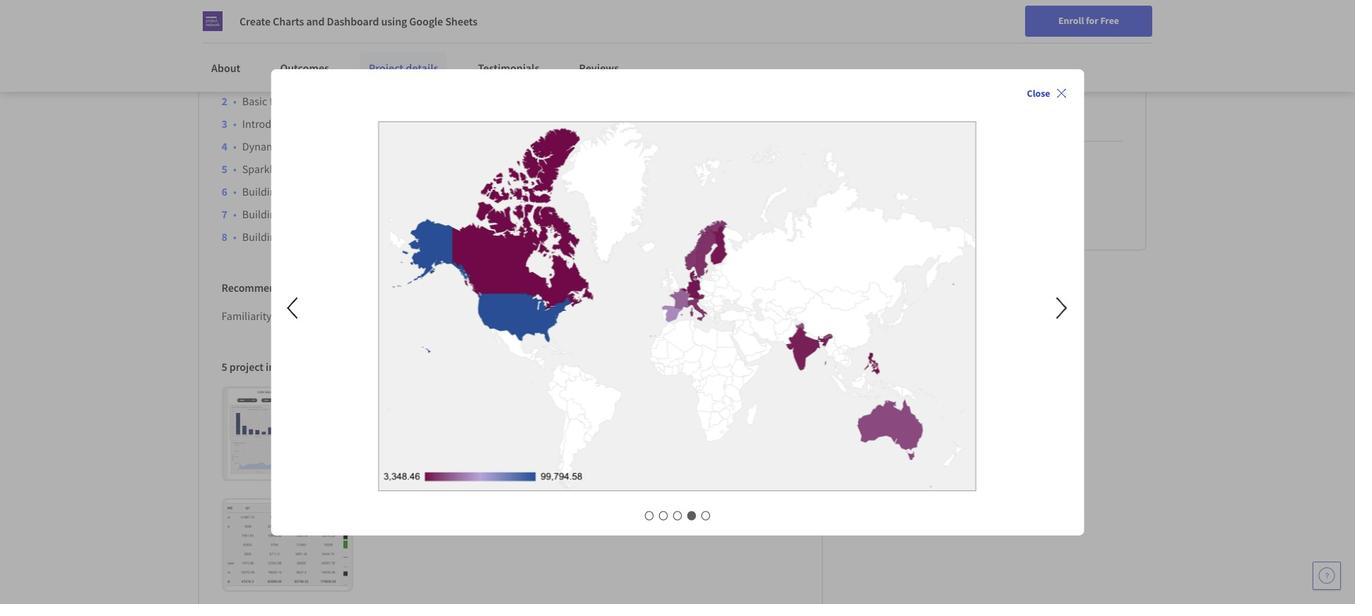 Task type: describe. For each thing, give the bounding box(es) containing it.
walk
[[584, 49, 606, 63]]

project details link
[[360, 52, 447, 83]]

familiarity with google sheets or microsoft excel is helpful but not required.
[[222, 309, 577, 323]]

• sparklines
[[233, 162, 292, 176]]

building for building dashboard part 1 - basic charts
[[242, 184, 282, 199]]

area,
[[467, 49, 491, 63]]

• for • building dashboard part 1 - basic charts
[[233, 184, 237, 199]]

slides element
[[311, 509, 1045, 523]]

is
[[451, 309, 459, 323]]

0 vertical spatial with
[[394, 49, 415, 63]]

• building dashboard part 3 - slicers
[[233, 230, 404, 244]]

1
[[359, 184, 365, 199]]

1 vertical spatial with
[[274, 309, 295, 323]]

ratings for instructor ratings
[[913, 44, 941, 56]]

recommended experience
[[222, 281, 349, 295]]

advanced
[[373, 207, 419, 221]]

you
[[608, 49, 626, 63]]

• introducing 8 basic charts
[[233, 117, 366, 131]]

close button
[[1022, 80, 1073, 106]]

2 horizontal spatial basic
[[373, 184, 398, 199]]

dashboard for 2
[[284, 207, 336, 221]]

log
[[312, 71, 329, 85]]

close dialog
[[271, 69, 1356, 535]]

• building dashboard part 1 - basic charts
[[233, 184, 431, 199]]

create
[[240, 14, 271, 28]]

these
[[668, 49, 694, 63]]

about
[[211, 61, 241, 75]]

using
[[381, 14, 407, 28]]

• introduction + log in to google sheets
[[233, 71, 422, 85]]

project details
[[369, 61, 439, 75]]

video
[[241, 49, 267, 63]]

google down experience
[[297, 309, 331, 323]]

go to previous image image down recommended experience
[[287, 297, 298, 319]]

charts up advanced
[[400, 184, 431, 199]]

coursera project network
[[917, 197, 1040, 211]]

slicers
[[373, 230, 404, 244]]

8
[[300, 117, 305, 131]]

building for building dashboard part 3 - slicers
[[242, 230, 282, 244]]

• inside coursera project network 2 courses • 191,171 learners
[[959, 107, 964, 123]]

5 project images
[[222, 360, 300, 374]]

step
[[308, 17, 333, 35]]

191,171
[[969, 109, 1001, 122]]

• for • introducing 8 basic charts
[[233, 117, 237, 131]]

recommended
[[222, 281, 294, 295]]

project
[[230, 360, 264, 374]]

0 horizontal spatial 2
[[359, 207, 365, 221]]

• building dashboard part 2 - advanced charts
[[233, 207, 452, 221]]

close
[[1028, 87, 1051, 99]]

sheets down project details link
[[361, 94, 393, 108]]

• for • sparklines
[[233, 162, 237, 176]]

coursera project network link
[[917, 196, 1040, 213]]

learn step-by-step
[[222, 17, 333, 35]]

charts down • basic formulas in google sheets
[[335, 117, 366, 131]]

3
[[359, 230, 365, 244]]

learn for learn more
[[917, 219, 941, 232]]

testimonials link
[[470, 52, 548, 83]]

reviews link
[[571, 52, 628, 83]]

google down to
[[325, 94, 359, 108]]

shopping cart: 1 item image
[[1025, 11, 1052, 33]]

instructor
[[517, 49, 563, 63]]

1 vertical spatial in
[[314, 94, 323, 108]]

coursera project network image
[[203, 11, 223, 31]]

courses
[[921, 109, 954, 122]]

more
[[943, 219, 966, 232]]

5
[[222, 360, 227, 374]]

dynamic
[[242, 139, 284, 153]]

details
[[406, 61, 439, 75]]

create charts and dashboard using google sheets
[[240, 14, 478, 28]]

that
[[269, 49, 289, 63]]

learn more
[[917, 219, 966, 232]]

- for 1
[[367, 184, 371, 199]]

dashboard for 1
[[284, 184, 336, 199]]

but
[[497, 309, 513, 323]]

2 a from the left
[[329, 49, 335, 63]]

screen
[[361, 49, 392, 63]]

0 horizontal spatial basic
[[242, 94, 267, 108]]

reviews
[[579, 61, 619, 75]]

instructor for instructor
[[870, 23, 930, 40]]

to
[[343, 71, 353, 85]]

1 a from the left
[[233, 49, 239, 63]]

go to previous image image right familiarity
[[278, 291, 310, 325]]

work
[[441, 49, 465, 63]]

introduction
[[242, 71, 302, 85]]

part for 1
[[338, 184, 357, 199]]

• for • introduction + log in to google sheets
[[233, 71, 237, 85]]

free
[[1101, 14, 1120, 27]]

project for coursera project network 2 courses • 191,171 learners
[[953, 93, 982, 106]]

66 ratings
[[1002, 44, 1043, 57]]

and
[[306, 14, 325, 28]]

split-
[[337, 49, 361, 63]]

english
[[1085, 16, 1119, 30]]

through
[[628, 49, 666, 63]]



Task type: locate. For each thing, give the bounding box(es) containing it.
experience
[[296, 281, 349, 295]]

1 horizontal spatial basic
[[308, 117, 333, 131]]

sheets up work
[[446, 14, 478, 28]]

dashboard up • building dashboard part 2 - advanced charts
[[284, 184, 336, 199]]

1 horizontal spatial 2
[[914, 109, 919, 122]]

- right 3
[[367, 230, 371, 244]]

2 part from the top
[[338, 207, 357, 221]]

0 vertical spatial coursera
[[914, 93, 951, 106]]

ratings for 66 ratings
[[1014, 44, 1043, 57]]

sheets
[[446, 14, 478, 28], [390, 71, 422, 85], [361, 94, 393, 108], [333, 309, 365, 323]]

2 building from the top
[[242, 207, 282, 221]]

part down • building dashboard part 1 - basic charts
[[338, 207, 357, 221]]

network for coursera project network
[[998, 197, 1040, 211]]

enroll for free
[[1059, 14, 1120, 27]]

• basic formulas in google sheets
[[233, 94, 393, 108]]

coursera
[[914, 93, 951, 106], [917, 197, 960, 211]]

sheets down screen
[[390, 71, 422, 85]]

in down log
[[314, 94, 323, 108]]

learn for learn step-by-step
[[222, 17, 256, 35]]

2 your from the left
[[493, 49, 514, 63]]

outcomes link
[[272, 52, 338, 83]]

2 left courses
[[914, 109, 919, 122]]

network
[[984, 93, 1020, 106], [998, 197, 1040, 211]]

•
[[233, 71, 237, 85], [233, 94, 237, 108], [959, 107, 964, 123], [233, 117, 237, 131], [233, 139, 237, 153], [233, 162, 237, 176], [233, 184, 237, 199], [233, 207, 237, 221], [233, 230, 237, 244]]

learn up video
[[222, 17, 256, 35]]

1 vertical spatial building
[[242, 207, 282, 221]]

charts left and
[[273, 14, 304, 28]]

sheets left or
[[333, 309, 365, 323]]

introducing
[[242, 117, 298, 131]]

google
[[410, 14, 443, 28], [355, 71, 388, 85], [325, 94, 359, 108], [297, 309, 331, 323]]

click to expand item image
[[227, 389, 348, 479], [376, 389, 496, 479], [525, 389, 645, 479], [673, 389, 794, 479], [227, 500, 348, 591]]

part for 2
[[338, 207, 357, 221]]

2
[[914, 109, 919, 122], [359, 207, 365, 221]]

a
[[233, 49, 239, 63], [329, 49, 335, 63]]

0 vertical spatial learn
[[222, 17, 256, 35]]

• for • basic formulas in google sheets
[[233, 94, 237, 108]]

microsoft
[[379, 309, 423, 323]]

learn
[[222, 17, 256, 35], [917, 219, 941, 232]]

project left details
[[369, 61, 404, 75]]

- for 2
[[367, 207, 371, 221]]

1 vertical spatial 2
[[359, 207, 365, 221]]

project up more at the right of the page
[[962, 197, 996, 211]]

3 building from the top
[[242, 230, 282, 244]]

building
[[242, 184, 282, 199], [242, 207, 282, 221], [242, 230, 282, 244]]

part left 3
[[338, 230, 357, 244]]

• for • building dashboard part 3 - slicers
[[233, 230, 237, 244]]

basic up introducing
[[242, 94, 267, 108]]

project inside project details link
[[369, 61, 404, 75]]

about link
[[203, 52, 249, 83]]

3 - from the top
[[367, 230, 371, 244]]

- for 3
[[367, 230, 371, 244]]

a left video
[[233, 49, 239, 63]]

1 vertical spatial basic
[[308, 117, 333, 131]]

1 - from the top
[[367, 184, 371, 199]]

images
[[266, 360, 300, 374]]

None search field
[[201, 9, 541, 37]]

0 horizontal spatial learn
[[222, 17, 256, 35]]

project
[[369, 61, 404, 75], [953, 93, 982, 106], [962, 197, 996, 211]]

3 part from the top
[[338, 230, 357, 244]]

project inside coursera project network 2 courses • 191,171 learners
[[953, 93, 982, 106]]

instructor ratings
[[870, 44, 941, 56]]

project for coursera project network
[[962, 197, 996, 211]]

with
[[394, 49, 415, 63], [274, 309, 295, 323]]

-
[[367, 184, 371, 199], [367, 207, 371, 221], [367, 230, 371, 244]]

excel
[[425, 309, 449, 323]]

0 horizontal spatial in
[[222, 49, 231, 63]]

1 your from the left
[[418, 49, 439, 63]]

sparklines
[[242, 162, 292, 176]]

help center image
[[1319, 568, 1336, 585]]

google right "using"
[[410, 14, 443, 28]]

0 horizontal spatial your
[[418, 49, 439, 63]]

0 vertical spatial building
[[242, 184, 282, 199]]

• for • building dashboard part 2 - advanced charts
[[233, 207, 237, 221]]

1 vertical spatial -
[[367, 207, 371, 221]]

with down recommended experience
[[274, 309, 295, 323]]

1 vertical spatial in
[[331, 71, 340, 85]]

1 vertical spatial part
[[338, 207, 357, 221]]

coursera for coursera project network 2 courses • 191,171 learners
[[914, 93, 951, 106]]

learners
[[1003, 109, 1037, 122]]

network inside coursera project network 2 courses • 191,171 learners
[[984, 93, 1020, 106]]

- left advanced
[[367, 207, 371, 221]]

coursera up learn more button
[[917, 197, 960, 211]]

2 vertical spatial -
[[367, 230, 371, 244]]

• dynamic charts
[[233, 139, 317, 153]]

0 horizontal spatial ratings
[[913, 44, 941, 56]]

charts
[[273, 14, 304, 28], [335, 117, 366, 131], [286, 139, 317, 153], [400, 184, 431, 199], [422, 207, 452, 221]]

go to previous image image
[[278, 291, 310, 325], [287, 297, 298, 319]]

in a video that plays in a split-screen with your work area, your instructor will walk you through these steps:
[[222, 49, 724, 63]]

0 vertical spatial in
[[318, 49, 327, 63]]

dashboard down • building dashboard part 2 - advanced charts
[[284, 230, 336, 244]]

required.
[[533, 309, 577, 323]]

coursera inside coursera project network 2 courses • 191,171 learners
[[914, 93, 951, 106]]

project up 191,171
[[953, 93, 982, 106]]

not
[[515, 309, 531, 323]]

step-
[[258, 17, 289, 35]]

instructor
[[870, 23, 930, 40], [870, 44, 911, 56]]

2 vertical spatial building
[[242, 230, 282, 244]]

your left work
[[418, 49, 439, 63]]

in
[[318, 49, 327, 63], [314, 94, 323, 108]]

dashboard up the • building dashboard part 3 - slicers at top
[[284, 207, 336, 221]]

ratings up courses
[[913, 44, 941, 56]]

coursera project network 2 courses • 191,171 learners
[[914, 93, 1037, 123]]

dashboard for 3
[[284, 230, 336, 244]]

steps:
[[697, 49, 724, 63]]

charts down 8 on the top left of the page
[[286, 139, 317, 153]]

- right 1
[[367, 184, 371, 199]]

1 instructor from the top
[[870, 23, 930, 40]]

2 vertical spatial project
[[962, 197, 996, 211]]

in left to
[[331, 71, 340, 85]]

your
[[418, 49, 439, 63], [493, 49, 514, 63]]

1 horizontal spatial with
[[394, 49, 415, 63]]

your right area,
[[493, 49, 514, 63]]

plays
[[291, 49, 316, 63]]

outcomes
[[280, 61, 329, 75]]

network inside the coursera project network "link"
[[998, 197, 1040, 211]]

2 inside coursera project network 2 courses • 191,171 learners
[[914, 109, 919, 122]]

in
[[222, 49, 231, 63], [331, 71, 340, 85]]

helpful
[[461, 309, 494, 323]]

• for • dynamic charts
[[233, 139, 237, 153]]

ratings right 66
[[1014, 44, 1043, 57]]

2 vertical spatial part
[[338, 230, 357, 244]]

coursera for coursera project network
[[917, 197, 960, 211]]

learn left more at the right of the page
[[917, 219, 941, 232]]

with right screen
[[394, 49, 415, 63]]

will
[[565, 49, 582, 63]]

1 vertical spatial network
[[998, 197, 1040, 211]]

english button
[[1059, 0, 1145, 46]]

0 vertical spatial instructor
[[870, 23, 930, 40]]

google down screen
[[355, 71, 388, 85]]

a left split-
[[329, 49, 335, 63]]

charts right advanced
[[422, 207, 452, 221]]

0 vertical spatial in
[[222, 49, 231, 63]]

network for coursera project network 2 courses • 191,171 learners
[[984, 93, 1020, 106]]

0 vertical spatial project
[[369, 61, 404, 75]]

1 vertical spatial project
[[953, 93, 982, 106]]

instructor for instructor ratings
[[870, 44, 911, 56]]

1 horizontal spatial a
[[329, 49, 335, 63]]

learn more button
[[917, 218, 966, 233]]

0 vertical spatial 2
[[914, 109, 919, 122]]

1 horizontal spatial learn
[[917, 219, 941, 232]]

part for 3
[[338, 230, 357, 244]]

basic right 8 on the top left of the page
[[308, 117, 333, 131]]

1 horizontal spatial in
[[331, 71, 340, 85]]

0 vertical spatial -
[[367, 184, 371, 199]]

part left 1
[[338, 184, 357, 199]]

0 horizontal spatial with
[[274, 309, 295, 323]]

formulas
[[270, 94, 312, 108]]

2 - from the top
[[367, 207, 371, 221]]

go to next image image
[[1046, 291, 1078, 325]]

basic
[[242, 94, 267, 108], [308, 117, 333, 131], [373, 184, 398, 199]]

familiarity
[[222, 309, 272, 323]]

in left video
[[222, 49, 231, 63]]

+
[[304, 71, 310, 85]]

enroll
[[1059, 14, 1085, 27]]

2 up 3
[[359, 207, 365, 221]]

basic right 1
[[373, 184, 398, 199]]

learn inside button
[[917, 219, 941, 232]]

0 vertical spatial part
[[338, 184, 357, 199]]

0 vertical spatial basic
[[242, 94, 267, 108]]

1 vertical spatial instructor
[[870, 44, 911, 56]]

in right "plays" in the top left of the page
[[318, 49, 327, 63]]

part
[[338, 184, 357, 199], [338, 207, 357, 221], [338, 230, 357, 244]]

dashboard
[[327, 14, 379, 28], [284, 184, 336, 199], [284, 207, 336, 221], [284, 230, 336, 244]]

by-
[[289, 17, 308, 35]]

0 horizontal spatial a
[[233, 49, 239, 63]]

or
[[367, 309, 377, 323]]

coursera up courses
[[914, 93, 951, 106]]

2 vertical spatial basic
[[373, 184, 398, 199]]

1 building from the top
[[242, 184, 282, 199]]

1 vertical spatial learn
[[917, 219, 941, 232]]

ratings
[[913, 44, 941, 56], [1014, 44, 1043, 57]]

building for building dashboard part 2 - advanced charts
[[242, 207, 282, 221]]

1 horizontal spatial ratings
[[1014, 44, 1043, 57]]

coursera inside "link"
[[917, 197, 960, 211]]

for
[[1087, 14, 1099, 27]]

0 vertical spatial network
[[984, 93, 1020, 106]]

1 vertical spatial coursera
[[917, 197, 960, 211]]

testimonials
[[478, 61, 540, 75]]

66
[[1002, 44, 1012, 57]]

1 horizontal spatial your
[[493, 49, 514, 63]]

project inside the coursera project network "link"
[[962, 197, 996, 211]]

1 part from the top
[[338, 184, 357, 199]]

2 instructor from the top
[[870, 44, 911, 56]]

enroll for free button
[[1026, 6, 1153, 37]]

dashboard up split-
[[327, 14, 379, 28]]



Task type: vqa. For each thing, say whether or not it's contained in the screenshot.
Basic to the middle
yes



